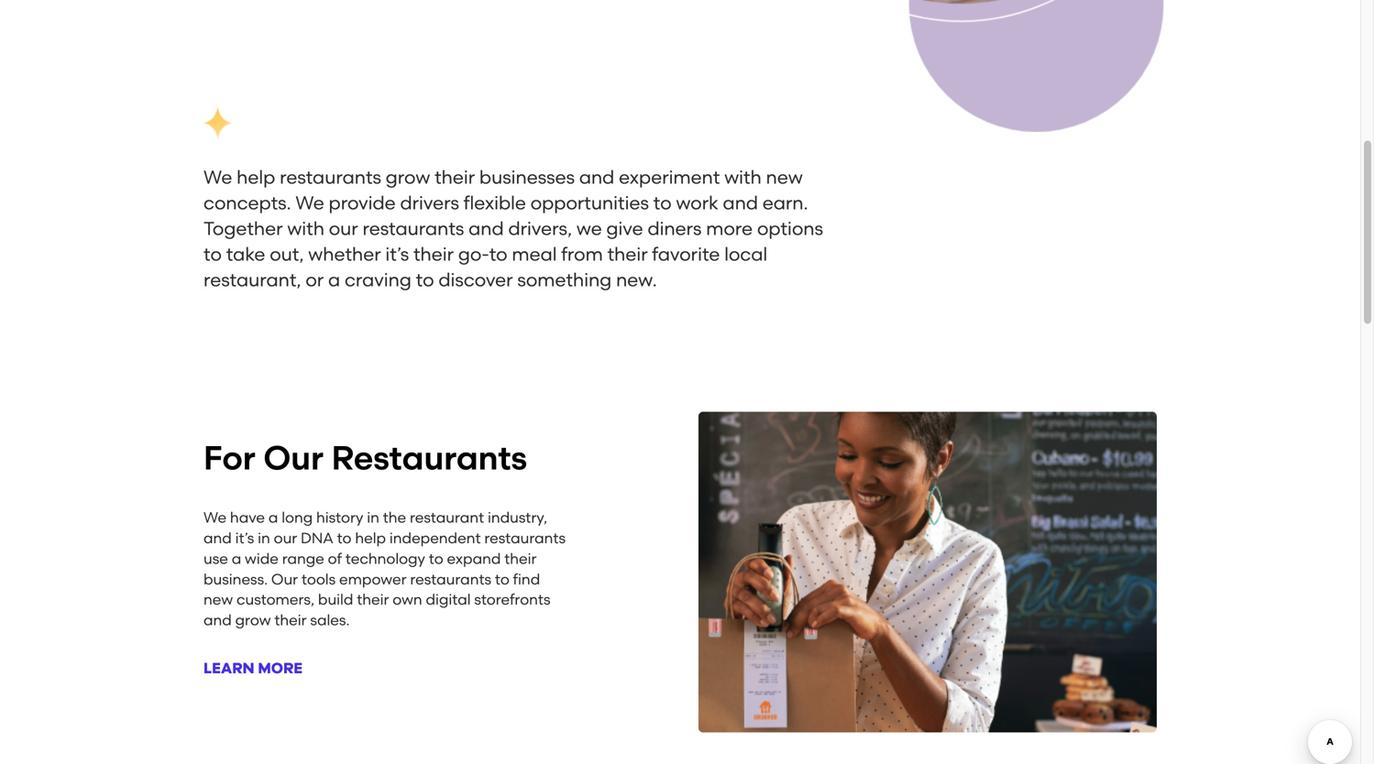 Task type: vqa. For each thing, say whether or not it's contained in the screenshot.
long
yes



Task type: locate. For each thing, give the bounding box(es) containing it.
2 vertical spatial we
[[204, 509, 227, 527]]

businesses
[[479, 166, 575, 188]]

grow inside we help restaurants grow their businesses and experiment with new concepts. we provide drivers flexible opportunities to work and earn. together with our restaurants and drivers, we give diners more options to take out, whether it's their go-to meal from their favorite local restaurant, or a craving to discover something new.
[[386, 166, 430, 188]]

1 vertical spatial a
[[268, 509, 278, 527]]

1 horizontal spatial our
[[329, 218, 358, 240]]

grow up the drivers on the top of the page
[[386, 166, 430, 188]]

0 vertical spatial in
[[367, 509, 379, 527]]

learn more link
[[204, 660, 302, 677]]

tools
[[301, 571, 336, 588]]

local
[[724, 243, 768, 265]]

0 vertical spatial grow
[[386, 166, 430, 188]]

options
[[757, 218, 823, 240]]

together
[[204, 218, 283, 240]]

we
[[204, 166, 232, 188], [296, 192, 324, 214], [204, 509, 227, 527]]

1 horizontal spatial a
[[268, 509, 278, 527]]

our up customers,
[[271, 571, 298, 588]]

our up long
[[263, 439, 324, 478]]

grow inside we have a long history in the restaurant industry, and it's in our dna to help independent restaurants use a wide range of technology to expand their business. our tools empower restaurants to find new customers, build their own digital storefronts and grow their sales.
[[235, 612, 271, 629]]

to
[[653, 192, 672, 214], [204, 243, 222, 265], [489, 243, 508, 265], [416, 269, 434, 291], [337, 530, 352, 547], [429, 550, 443, 568], [495, 571, 510, 588]]

it's inside we have a long history in the restaurant industry, and it's in our dna to help independent restaurants use a wide range of technology to expand their business. our tools empower restaurants to find new customers, build their own digital storefronts and grow their sales.
[[235, 530, 254, 547]]

our up whether
[[329, 218, 358, 240]]

customers,
[[236, 591, 315, 609]]

concepts.
[[204, 192, 291, 214]]

learn more
[[204, 660, 302, 677]]

0 horizontal spatial new
[[204, 591, 233, 609]]

0 horizontal spatial help
[[237, 166, 275, 188]]

dna
[[301, 530, 333, 547]]

drivers,
[[508, 218, 572, 240]]

0 horizontal spatial grow
[[235, 612, 271, 629]]

long
[[282, 509, 313, 527]]

range
[[282, 550, 324, 568]]

2 vertical spatial a
[[232, 550, 241, 568]]

we inside we have a long history in the restaurant industry, and it's in our dna to help independent restaurants use a wide range of technology to expand their business. our tools empower restaurants to find new customers, build their own digital storefronts and grow their sales.
[[204, 509, 227, 527]]

0 vertical spatial it's
[[385, 243, 409, 265]]

1 horizontal spatial new
[[766, 166, 803, 188]]

diners
[[648, 218, 702, 240]]

0 vertical spatial new
[[766, 166, 803, 188]]

new inside we help restaurants grow their businesses and experiment with new concepts. we provide drivers flexible opportunities to work and earn. together with our restaurants and drivers, we give diners more options to take out, whether it's their go-to meal from their favorite local restaurant, or a craving to discover something new.
[[766, 166, 803, 188]]

0 horizontal spatial with
[[287, 218, 324, 240]]

expand
[[447, 550, 501, 568]]

1 horizontal spatial it's
[[385, 243, 409, 265]]

a left long
[[268, 509, 278, 527]]

0 horizontal spatial our
[[274, 530, 297, 547]]

a up business.
[[232, 550, 241, 568]]

new up earn.
[[766, 166, 803, 188]]

a right or
[[328, 269, 340, 291]]

and
[[579, 166, 615, 188], [723, 192, 758, 214], [469, 218, 504, 240], [204, 530, 232, 547], [204, 612, 232, 629]]

it's
[[385, 243, 409, 265], [235, 530, 254, 547]]

a inside we help restaurants grow their businesses and experiment with new concepts. we provide drivers flexible opportunities to work and earn. together with our restaurants and drivers, we give diners more options to take out, whether it's their go-to meal from their favorite local restaurant, or a craving to discover something new.
[[328, 269, 340, 291]]

0 vertical spatial we
[[204, 166, 232, 188]]

2 horizontal spatial a
[[328, 269, 340, 291]]

grow
[[386, 166, 430, 188], [235, 612, 271, 629]]

1 vertical spatial help
[[355, 530, 386, 547]]

help up 'technology'
[[355, 530, 386, 547]]

their left 'go-'
[[413, 243, 454, 265]]

1 horizontal spatial help
[[355, 530, 386, 547]]

to up storefronts
[[495, 571, 510, 588]]

restaurants up the provide
[[280, 166, 381, 188]]

we left the have
[[204, 509, 227, 527]]

more
[[706, 218, 753, 240]]

we for have
[[204, 509, 227, 527]]

their down the give
[[607, 243, 648, 265]]

go-
[[458, 243, 489, 265]]

1 vertical spatial in
[[258, 530, 270, 547]]

business.
[[204, 571, 268, 588]]

our down long
[[274, 530, 297, 547]]

we for help
[[204, 166, 232, 188]]

1 vertical spatial new
[[204, 591, 233, 609]]

new
[[766, 166, 803, 188], [204, 591, 233, 609]]

we left the provide
[[296, 192, 324, 214]]

0 vertical spatial with
[[724, 166, 762, 188]]

something
[[517, 269, 612, 291]]

give
[[606, 218, 643, 240]]

restaurant,
[[204, 269, 301, 291]]

it's up craving
[[385, 243, 409, 265]]

new.
[[616, 269, 657, 291]]

to left take
[[204, 243, 222, 265]]

of
[[328, 550, 342, 568]]

our
[[263, 439, 324, 478], [271, 571, 298, 588]]

our inside we help restaurants grow their businesses and experiment with new concepts. we provide drivers flexible opportunities to work and earn. together with our restaurants and drivers, we give diners more options to take out, whether it's their go-to meal from their favorite local restaurant, or a craving to discover something new.
[[329, 218, 358, 240]]

restaurants
[[280, 166, 381, 188], [363, 218, 464, 240], [484, 530, 566, 547], [410, 571, 491, 588]]

1 horizontal spatial grow
[[386, 166, 430, 188]]

we up concepts.
[[204, 166, 232, 188]]

0 vertical spatial our
[[329, 218, 358, 240]]

use
[[204, 550, 228, 568]]

to down independent
[[429, 550, 443, 568]]

their
[[435, 166, 475, 188], [413, 243, 454, 265], [607, 243, 648, 265], [504, 550, 537, 568], [357, 591, 389, 609], [274, 612, 307, 629]]

experiment
[[619, 166, 720, 188]]

0 horizontal spatial in
[[258, 530, 270, 547]]

1 vertical spatial our
[[271, 571, 298, 588]]

1 vertical spatial it's
[[235, 530, 254, 547]]

and up opportunities
[[579, 166, 615, 188]]

it's down the have
[[235, 530, 254, 547]]

with up out,
[[287, 218, 324, 240]]

with
[[724, 166, 762, 188], [287, 218, 324, 240]]

help up concepts.
[[237, 166, 275, 188]]

a
[[328, 269, 340, 291], [268, 509, 278, 527], [232, 550, 241, 568]]

whether
[[308, 243, 381, 265]]

0 horizontal spatial it's
[[235, 530, 254, 547]]

learn
[[204, 660, 254, 677]]

1 vertical spatial grow
[[235, 612, 271, 629]]

in up wide
[[258, 530, 270, 547]]

the
[[383, 509, 406, 527]]

1 vertical spatial our
[[274, 530, 297, 547]]

history
[[316, 509, 363, 527]]

craving
[[345, 269, 411, 291]]

our
[[329, 218, 358, 240], [274, 530, 297, 547]]

0 vertical spatial help
[[237, 166, 275, 188]]

in left the
[[367, 509, 379, 527]]

and down flexible
[[469, 218, 504, 240]]

their down empower
[[357, 591, 389, 609]]

0 vertical spatial a
[[328, 269, 340, 291]]

new down business.
[[204, 591, 233, 609]]

restaurants up digital
[[410, 571, 491, 588]]

1 vertical spatial we
[[296, 192, 324, 214]]

grow down customers,
[[235, 612, 271, 629]]

1 horizontal spatial with
[[724, 166, 762, 188]]

our inside we have a long history in the restaurant industry, and it's in our dna to help independent restaurants use a wide range of technology to expand their business. our tools empower restaurants to find new customers, build their own digital storefronts and grow their sales.
[[271, 571, 298, 588]]

and up the more
[[723, 192, 758, 214]]

in
[[367, 509, 379, 527], [258, 530, 270, 547]]

industry,
[[488, 509, 547, 527]]

from
[[561, 243, 603, 265]]

with up the more
[[724, 166, 762, 188]]

help
[[237, 166, 275, 188], [355, 530, 386, 547]]



Task type: describe. For each thing, give the bounding box(es) containing it.
help inside we have a long history in the restaurant industry, and it's in our dna to help independent restaurants use a wide range of technology to expand their business. our tools empower restaurants to find new customers, build their own digital storefronts and grow their sales.
[[355, 530, 386, 547]]

restaurants
[[331, 439, 527, 478]]

favorite
[[652, 243, 720, 265]]

out,
[[270, 243, 304, 265]]

provide
[[329, 192, 396, 214]]

work
[[676, 192, 718, 214]]

have
[[230, 509, 265, 527]]

drivers
[[400, 192, 459, 214]]

1 horizontal spatial in
[[367, 509, 379, 527]]

digital
[[426, 591, 471, 609]]

build
[[318, 591, 353, 609]]

0 horizontal spatial a
[[232, 550, 241, 568]]

we have a long history in the restaurant industry, and it's in our dna to help independent restaurants use a wide range of technology to expand their business. our tools empower restaurants to find new customers, build their own digital storefronts and grow their sales.
[[204, 509, 566, 629]]

1 vertical spatial with
[[287, 218, 324, 240]]

find
[[513, 571, 540, 588]]

and up use on the left of page
[[204, 530, 232, 547]]

take
[[226, 243, 265, 265]]

wide
[[245, 550, 279, 568]]

their down customers,
[[274, 612, 307, 629]]

more
[[258, 660, 302, 677]]

help inside we help restaurants grow their businesses and experiment with new concepts. we provide drivers flexible opportunities to work and earn. together with our restaurants and drivers, we give diners more options to take out, whether it's their go-to meal from their favorite local restaurant, or a craving to discover something new.
[[237, 166, 275, 188]]

empower
[[339, 571, 407, 588]]

meal
[[512, 243, 557, 265]]

restaurants down the drivers on the top of the page
[[363, 218, 464, 240]]

for our restaurants
[[204, 439, 527, 478]]

earn.
[[763, 192, 808, 214]]

technology
[[345, 550, 425, 568]]

storefronts
[[474, 591, 551, 609]]

opportunities
[[530, 192, 649, 214]]

discover
[[439, 269, 513, 291]]

flexible
[[464, 192, 526, 214]]

restaurant
[[410, 509, 484, 527]]

their up the drivers on the top of the page
[[435, 166, 475, 188]]

we
[[576, 218, 602, 240]]

we help restaurants grow their businesses and experiment with new concepts. we provide drivers flexible opportunities to work and earn. together with our restaurants and drivers, we give diners more options to take out, whether it's their go-to meal from their favorite local restaurant, or a craving to discover something new.
[[204, 166, 823, 291]]

restaurants down industry,
[[484, 530, 566, 547]]

to up discover at the left of the page
[[489, 243, 508, 265]]

to right craving
[[416, 269, 434, 291]]

new inside we have a long history in the restaurant industry, and it's in our dna to help independent restaurants use a wide range of technology to expand their business. our tools empower restaurants to find new customers, build their own digital storefronts and grow their sales.
[[204, 591, 233, 609]]

0 vertical spatial our
[[263, 439, 324, 478]]

for
[[204, 439, 255, 478]]

to down the experiment
[[653, 192, 672, 214]]

own
[[393, 591, 422, 609]]

their up find
[[504, 550, 537, 568]]

to down history
[[337, 530, 352, 547]]

independent
[[389, 530, 481, 547]]

sales.
[[310, 612, 350, 629]]

it's inside we help restaurants grow their businesses and experiment with new concepts. we provide drivers flexible opportunities to work and earn. together with our restaurants and drivers, we give diners more options to take out, whether it's their go-to meal from their favorite local restaurant, or a craving to discover something new.
[[385, 243, 409, 265]]

or
[[306, 269, 324, 291]]

and down business.
[[204, 612, 232, 629]]

our inside we have a long history in the restaurant industry, and it's in our dna to help independent restaurants use a wide range of technology to expand their business. our tools empower restaurants to find new customers, build their own digital storefronts and grow their sales.
[[274, 530, 297, 547]]



